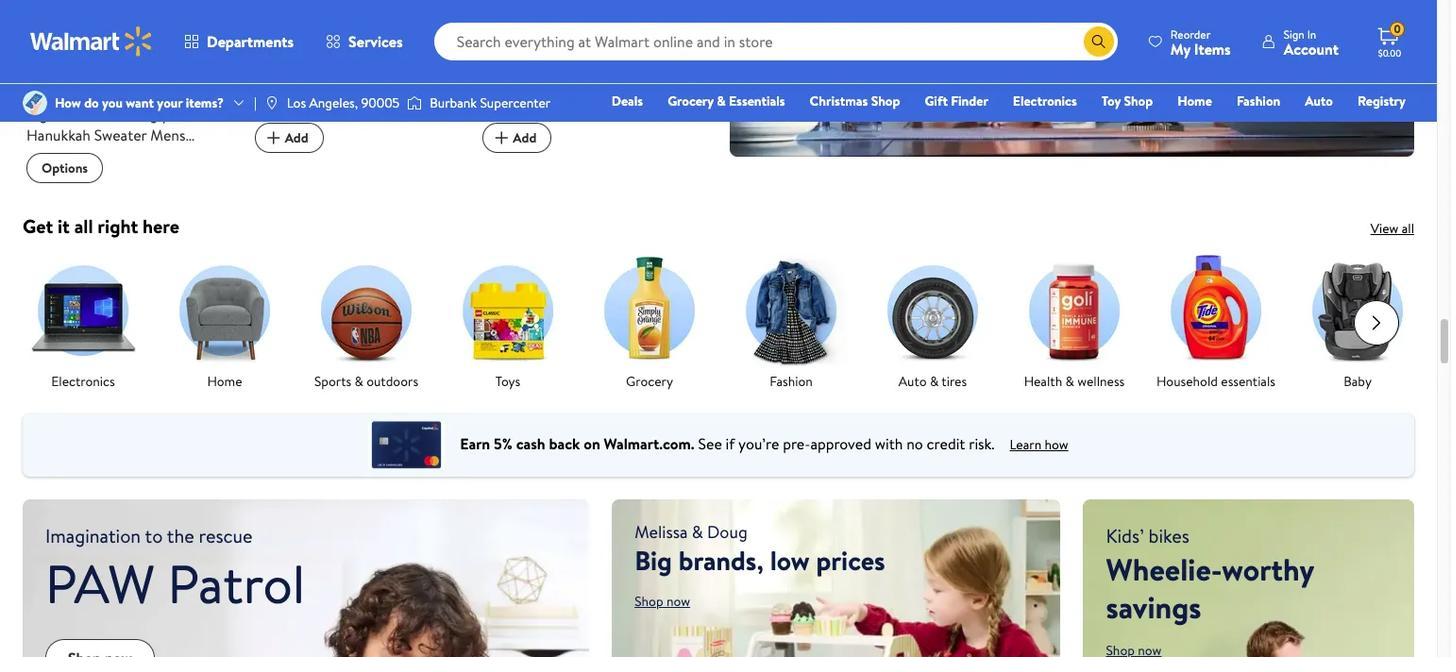 Task type: vqa. For each thing, say whether or not it's contained in the screenshot.
'Star' to the left
yes



Task type: locate. For each thing, give the bounding box(es) containing it.
- left kids,
[[381, 157, 387, 178]]

Search search field
[[434, 23, 1118, 60]]

0 horizontal spatial hanukkah
[[26, 125, 91, 146]]

0 horizontal spatial star
[[51, 104, 77, 125]]

0 horizontal spatial toy
[[355, 157, 377, 178]]

0 horizontal spatial with
[[483, 115, 511, 136]]

fashion up the one at the top of page
[[1237, 92, 1281, 110]]

1 horizontal spatial star
[[518, 157, 544, 178]]

essentials
[[1221, 372, 1276, 391]]

deals
[[612, 92, 643, 110]]

0 vertical spatial $26.95
[[26, 46, 75, 69]]

0 vertical spatial star
[[51, 104, 77, 125]]

grocery for grocery
[[626, 372, 673, 391]]

big
[[26, 104, 47, 125], [635, 542, 672, 579]]

of left "life"
[[576, 74, 590, 95]]

you're
[[739, 433, 779, 454]]

add for $18.99
[[513, 129, 537, 148]]

auto
[[1305, 92, 1334, 110], [899, 372, 927, 391]]

2 vertical spatial of
[[548, 157, 562, 178]]

hanukkah up the options link
[[26, 125, 91, 146]]

-
[[384, 95, 390, 115], [349, 115, 355, 136], [381, 157, 387, 178], [331, 178, 336, 199], [337, 199, 343, 219]]

&
[[717, 92, 726, 110], [286, 136, 296, 157], [288, 199, 298, 219], [355, 372, 363, 391], [930, 372, 939, 391], [1066, 372, 1075, 391]]

2 horizontal spatial add
[[513, 129, 537, 148]]

add button up stuffed
[[255, 123, 324, 153]]

grocery right paper
[[668, 92, 714, 110]]

0 horizontal spatial home
[[207, 372, 242, 391]]

add button up the gold
[[483, 123, 552, 153]]

with inside $18.99 hallmark tree of life hanukkah wrapping paper with cut lines on reverse (3 rolls: 120 sq. total) blue and gold star of david, menorahs, candles, dreidels
[[483, 115, 511, 136]]

1 vertical spatial home
[[207, 372, 242, 391]]

walmart+ link
[[1341, 117, 1415, 138]]

from
[[75, 70, 103, 89]]

options up how
[[26, 70, 72, 89]]

here
[[143, 214, 179, 239]]

collectible
[[359, 115, 430, 136]]

paw
[[45, 547, 155, 621]]

0 horizontal spatial auto
[[899, 372, 927, 391]]

toy shop link
[[1093, 91, 1162, 111]]

1 horizontal spatial toy
[[1102, 92, 1121, 110]]

get it all right here
[[23, 214, 179, 239]]

0 vertical spatial home link
[[1169, 91, 1221, 111]]

health & wellness link
[[1018, 254, 1131, 391]]

0 vertical spatial options
[[26, 70, 72, 89]]

$27.99
[[255, 46, 301, 69]]

los angeles, 90005
[[287, 93, 400, 112]]

1 horizontal spatial  image
[[264, 95, 279, 110]]

auto up debit
[[1305, 92, 1334, 110]]

- right squad
[[331, 178, 336, 199]]

pre-
[[783, 433, 811, 454]]

electronics
[[1013, 92, 1077, 110], [51, 372, 115, 391]]

2 product group from the left
[[255, 0, 456, 219]]

0 vertical spatial with
[[483, 115, 511, 136]]

0 horizontal spatial of
[[81, 104, 95, 125]]

0 horizontal spatial add button
[[255, 123, 324, 153]]

big up shop now
[[635, 542, 672, 579]]

& for health
[[1066, 372, 1075, 391]]

all right view
[[1402, 219, 1415, 238]]

of left you
[[81, 104, 95, 125]]

how do you want your items?
[[55, 93, 224, 112]]

now
[[667, 592, 690, 611]]

0 vertical spatial grocery
[[668, 92, 714, 110]]

0 vertical spatial gift
[[925, 92, 948, 110]]

1 vertical spatial star
[[518, 157, 544, 178]]

squishmallows
[[255, 74, 349, 95]]

0 vertical spatial auto
[[1305, 92, 1334, 110]]

2 horizontal spatial of
[[576, 74, 590, 95]]

candles,
[[483, 178, 538, 199]]

1 horizontal spatial $26.95
[[107, 70, 144, 89]]

1 vertical spatial of
[[81, 104, 95, 125]]

burbank supercenter
[[430, 93, 551, 112]]

search icon image
[[1092, 34, 1107, 49]]

toy
[[1102, 92, 1121, 110], [355, 157, 377, 178]]

& right add to cart image
[[286, 136, 296, 157]]

1 horizontal spatial gift
[[925, 92, 948, 110]]

1 vertical spatial fashion
[[770, 372, 813, 391]]

 image right '|'
[[264, 95, 279, 110]]

star right the gold
[[518, 157, 544, 178]]

product group
[[26, 0, 228, 183], [255, 0, 456, 219], [483, 0, 685, 199]]

add right soft
[[285, 129, 309, 148]]

add left sq.
[[513, 129, 537, 148]]

star
[[51, 104, 77, 125], [518, 157, 544, 178]]

1 horizontal spatial big
[[635, 542, 672, 579]]

0 vertical spatial electronics
[[1013, 92, 1077, 110]]

toys link
[[451, 254, 565, 391]]

auto left tires
[[899, 372, 927, 391]]

all right it
[[74, 214, 93, 239]]

hanukkah inside $18.99 hallmark tree of life hanukkah wrapping paper with cut lines on reverse (3 rolls: 120 sq. total) blue and gold star of david, menorahs, candles, dreidels
[[483, 95, 547, 115]]

account
[[1284, 38, 1339, 59]]

david
[[98, 104, 136, 125]]

fashion up the pre-
[[770, 372, 813, 391]]

1 vertical spatial $26.95
[[107, 70, 144, 89]]

christmas shop
[[810, 92, 900, 110]]

1 product group from the left
[[26, 0, 228, 183]]

3 product group from the left
[[483, 0, 685, 199]]

grocery
[[668, 92, 714, 110], [626, 372, 673, 391]]

1 horizontal spatial fashion link
[[1229, 91, 1289, 111]]

sports & outdoors
[[314, 372, 418, 391]]

toy down search icon
[[1102, 92, 1121, 110]]

it
[[58, 214, 70, 239]]

1 horizontal spatial add
[[390, 157, 417, 178]]

health & wellness
[[1024, 372, 1125, 391]]

1 horizontal spatial electronics link
[[1005, 91, 1086, 111]]

grocery up walmart.com.
[[626, 372, 673, 391]]

fashion
[[1237, 92, 1281, 110], [770, 372, 813, 391]]

squad
[[287, 178, 327, 199]]

0 horizontal spatial big
[[26, 104, 47, 125]]

kids,
[[392, 178, 423, 199]]

on right back at the bottom left
[[584, 433, 600, 454]]

credit
[[927, 433, 966, 454]]

hallmark
[[483, 74, 541, 95]]

add left to
[[390, 157, 417, 178]]

want
[[126, 93, 154, 112]]

& left tires
[[930, 372, 939, 391]]

gift finder
[[925, 92, 989, 110]]

on inside $18.99 hallmark tree of life hanukkah wrapping paper with cut lines on reverse (3 rolls: 120 sq. total) blue and gold star of david, menorahs, candles, dreidels
[[575, 115, 592, 136]]

departments
[[207, 31, 294, 52]]

star inside $18.99 hallmark tree of life hanukkah wrapping paper with cut lines on reverse (3 rolls: 120 sq. total) blue and gold star of david, menorahs, candles, dreidels
[[518, 157, 544, 178]]

toy right 'animal'
[[355, 157, 377, 178]]

1 vertical spatial grocery
[[626, 372, 673, 391]]

0 vertical spatial toy
[[1102, 92, 1121, 110]]

brands,
[[679, 542, 764, 579]]

 image left how
[[23, 91, 47, 115]]

stuffed
[[255, 157, 303, 178]]

grocery & essentials
[[668, 92, 785, 110]]

& right sports
[[355, 372, 363, 391]]

for
[[369, 178, 389, 199]]

gift left finder
[[925, 92, 948, 110]]

& for grocery
[[717, 92, 726, 110]]

0 horizontal spatial electronics link
[[26, 254, 140, 391]]

(3
[[651, 115, 665, 136]]

add to cart image
[[262, 127, 285, 149]]

 image
[[407, 93, 422, 112]]

& left essentials
[[717, 92, 726, 110]]

0 vertical spatial on
[[575, 115, 592, 136]]

hanukkah inside $27.99 squishmallows 10" stevon the hanukkah labrador - official kellytoy plush - collectible soft & squishy holiday puppy stuffed animal toy - add to your squad - gift for kids, girls & boys - 10 inch
[[255, 95, 319, 115]]

$26.95 up how
[[26, 46, 75, 69]]

0
[[1394, 21, 1401, 37]]

1 vertical spatial auto
[[899, 372, 927, 391]]

soft
[[255, 136, 282, 157]]

with left the no
[[875, 433, 903, 454]]

big for big brands, low prices
[[635, 542, 672, 579]]

1 horizontal spatial with
[[875, 433, 903, 454]]

0 vertical spatial big
[[26, 104, 47, 125]]

0 horizontal spatial add
[[285, 129, 309, 148]]

big inside the big star of david ugly hanukkah sweater mens sweatshirt royal sm options
[[26, 104, 47, 125]]

0 horizontal spatial home link
[[168, 254, 281, 391]]

0 vertical spatial home
[[1178, 92, 1213, 110]]

on right lines
[[575, 115, 592, 136]]

paw patrol
[[45, 547, 305, 621]]

 image
[[23, 91, 47, 115], [264, 95, 279, 110]]

1 vertical spatial toy
[[355, 157, 377, 178]]

product group containing $27.99
[[255, 0, 456, 219]]

1 horizontal spatial add button
[[483, 123, 552, 153]]

supercenter
[[480, 93, 551, 112]]

sports & outdoors link
[[310, 254, 423, 391]]

sm
[[138, 146, 159, 166]]

1 horizontal spatial hanukkah
[[255, 95, 319, 115]]

add button
[[255, 123, 324, 153], [483, 123, 552, 153]]

& for sports
[[355, 372, 363, 391]]

2 horizontal spatial product group
[[483, 0, 685, 199]]

0 horizontal spatial electronics
[[51, 372, 115, 391]]

$26.95 left –
[[107, 70, 144, 89]]

approved
[[811, 433, 872, 454]]

1 horizontal spatial electronics
[[1013, 92, 1077, 110]]

1 vertical spatial options
[[42, 159, 88, 178]]

0 horizontal spatial  image
[[23, 91, 47, 115]]

rolls:
[[483, 136, 518, 157]]

to
[[420, 157, 434, 178]]

holiday
[[352, 136, 402, 157]]

how
[[55, 93, 81, 112]]

gold
[[483, 157, 514, 178]]

0 horizontal spatial gift
[[340, 178, 366, 199]]

1 vertical spatial fashion link
[[735, 254, 848, 391]]

grocery inside 'link'
[[626, 372, 673, 391]]

options inside the big star of david ugly hanukkah sweater mens sweatshirt royal sm options
[[42, 159, 88, 178]]

big left how
[[26, 104, 47, 125]]

squishy
[[300, 136, 349, 157]]

0 horizontal spatial shop
[[635, 592, 664, 611]]

1 add button from the left
[[255, 123, 324, 153]]

1 vertical spatial gift
[[340, 178, 366, 199]]

with down burbank supercenter
[[483, 115, 511, 136]]

hanukkah up add to cart icon
[[483, 95, 547, 115]]

1 vertical spatial electronics link
[[26, 254, 140, 391]]

star left do
[[51, 104, 77, 125]]

one
[[1261, 118, 1290, 137]]

2 horizontal spatial shop
[[1124, 92, 1153, 110]]

hanukkah up add to cart image
[[255, 95, 319, 115]]

2 add button from the left
[[483, 123, 552, 153]]

1 horizontal spatial product group
[[255, 0, 456, 219]]

risk.
[[969, 433, 995, 454]]

0 horizontal spatial product group
[[26, 0, 228, 183]]

wrapping
[[551, 95, 613, 115]]

0 horizontal spatial fashion link
[[735, 254, 848, 391]]

cut
[[514, 115, 539, 136]]

$26.95
[[26, 46, 75, 69], [107, 70, 144, 89]]

& right health at the bottom
[[1066, 372, 1075, 391]]

90005
[[361, 93, 400, 112]]

labrador
[[322, 95, 380, 115]]

1 horizontal spatial shop
[[871, 92, 900, 110]]

boys
[[302, 199, 333, 219]]

1 vertical spatial big
[[635, 542, 672, 579]]

angeles,
[[309, 93, 358, 112]]

options left the royal
[[42, 159, 88, 178]]

of inside the big star of david ugly hanukkah sweater mens sweatshirt royal sm options
[[81, 104, 95, 125]]

one debit link
[[1253, 117, 1334, 138]]

gift left the for
[[340, 178, 366, 199]]

1 horizontal spatial auto
[[1305, 92, 1334, 110]]

big star of david ugly hanukkah sweater mens sweatshirt royal sm image
[[26, 0, 192, 22]]

 image for los
[[264, 95, 279, 110]]

2 horizontal spatial hanukkah
[[483, 95, 547, 115]]

1 horizontal spatial fashion
[[1237, 92, 1281, 110]]

and
[[643, 136, 666, 157]]

0 horizontal spatial $26.95
[[26, 46, 75, 69]]

add for $27.99
[[285, 129, 309, 148]]

1 vertical spatial with
[[875, 433, 903, 454]]

learn
[[1010, 435, 1042, 454]]

registry one debit
[[1261, 92, 1406, 137]]

patrol
[[168, 547, 305, 621]]

of right 120
[[548, 157, 562, 178]]

services button
[[310, 19, 419, 64]]

see
[[698, 433, 722, 454]]



Task type: describe. For each thing, give the bounding box(es) containing it.
add to cart image
[[490, 127, 513, 149]]

$18.99 hallmark tree of life hanukkah wrapping paper with cut lines on reverse (3 rolls: 120 sq. total) blue and gold star of david, menorahs, candles, dreidels
[[483, 46, 678, 199]]

earn
[[460, 433, 490, 454]]

–
[[148, 70, 155, 89]]

product group containing $18.99
[[483, 0, 685, 199]]

sq.
[[548, 136, 567, 157]]

your
[[157, 93, 183, 112]]

capitalone image
[[369, 421, 445, 470]]

reorder my items
[[1171, 26, 1231, 59]]

menorahs,
[[610, 157, 678, 178]]

baby link
[[1301, 254, 1415, 391]]

shop for toy shop
[[1124, 92, 1153, 110]]

kellytoy
[[255, 115, 307, 136]]

auto for auto & tires
[[899, 372, 927, 391]]

$29.95
[[158, 70, 195, 89]]

- left official
[[384, 95, 390, 115]]

view
[[1371, 219, 1399, 238]]

- left 10
[[337, 199, 343, 219]]

plush
[[311, 115, 346, 136]]

0 $0.00
[[1379, 21, 1402, 59]]

learn how
[[1010, 435, 1069, 454]]

0 horizontal spatial all
[[74, 214, 93, 239]]

christmas shop link
[[801, 91, 909, 111]]

blue
[[610, 136, 639, 157]]

you
[[102, 93, 123, 112]]

shop now link
[[635, 592, 690, 611]]

$0.00
[[1379, 46, 1402, 59]]

life
[[594, 74, 618, 95]]

burbank
[[430, 93, 477, 112]]

girls
[[255, 199, 285, 219]]

dreidels
[[542, 178, 596, 199]]

do
[[84, 93, 99, 112]]

add button for $27.99
[[255, 123, 324, 153]]

1 horizontal spatial all
[[1402, 219, 1415, 238]]

walmart+
[[1350, 118, 1406, 137]]

$18.99
[[483, 46, 529, 69]]

auto for auto
[[1305, 92, 1334, 110]]

deals link
[[603, 91, 652, 111]]

product group containing $26.95
[[26, 0, 228, 183]]

hanukkah inside the big star of david ugly hanukkah sweater mens sweatshirt royal sm options
[[26, 125, 91, 146]]

inch
[[364, 199, 392, 219]]

options inside $26.95 options from $26.95 – $29.95
[[26, 70, 72, 89]]

savings
[[1106, 587, 1202, 628]]

toys
[[496, 372, 521, 391]]

$27.99 squishmallows 10" stevon the hanukkah labrador - official kellytoy plush - collectible soft & squishy holiday puppy stuffed animal toy - add to your squad - gift for kids, girls & boys - 10 inch
[[255, 46, 447, 219]]

toy inside $27.99 squishmallows 10" stevon the hanukkah labrador - official kellytoy plush - collectible soft & squishy holiday puppy stuffed animal toy - add to your squad - gift for kids, girls & boys - 10 inch
[[355, 157, 377, 178]]

household
[[1157, 372, 1218, 391]]

outdoors
[[367, 372, 418, 391]]

10"
[[352, 74, 371, 95]]

essentials
[[729, 92, 785, 110]]

|
[[254, 93, 257, 112]]

walmart image
[[30, 26, 153, 57]]

wellness
[[1078, 372, 1125, 391]]

shop now
[[635, 592, 690, 611]]

0 vertical spatial of
[[576, 74, 590, 95]]

if
[[726, 433, 735, 454]]

puppy
[[405, 136, 446, 157]]

big brands, low prices
[[635, 542, 886, 579]]

capital one  earn 5% cash back on walmart.com. see if you're pre-approved with no credit risk. learn how element
[[1010, 435, 1069, 455]]

official
[[393, 95, 442, 115]]

view all link
[[1371, 219, 1415, 238]]

household essentials
[[1157, 372, 1276, 391]]

0 vertical spatial electronics link
[[1005, 91, 1086, 111]]

1 vertical spatial electronics
[[51, 372, 115, 391]]

wheelie-worthy savings
[[1106, 549, 1314, 628]]

lines
[[542, 115, 572, 136]]

1 horizontal spatial home
[[1178, 92, 1213, 110]]

1 vertical spatial home link
[[168, 254, 281, 391]]

add button for $18.99
[[483, 123, 552, 153]]

1 vertical spatial on
[[584, 433, 600, 454]]

prices
[[816, 542, 886, 579]]

shop for christmas shop
[[871, 92, 900, 110]]

10
[[346, 199, 360, 219]]

& right girls
[[288, 199, 298, 219]]

walmart.com.
[[604, 433, 695, 454]]

auto & tires link
[[876, 254, 990, 391]]

- right plush
[[349, 115, 355, 136]]

david,
[[565, 157, 606, 178]]

los
[[287, 93, 306, 112]]

big star of david ugly hanukkah sweater mens sweatshirt royal sm options
[[26, 104, 185, 178]]

big for big star of david ugly hanukkah sweater mens sweatshirt royal sm options
[[26, 104, 47, 125]]

your
[[255, 178, 284, 199]]

hanukkah for $27.99
[[255, 95, 319, 115]]

christmas
[[810, 92, 868, 110]]

star inside the big star of david ugly hanukkah sweater mens sweatshirt royal sm options
[[51, 104, 77, 125]]

sweater
[[94, 125, 147, 146]]

items
[[1195, 38, 1231, 59]]

gift inside $27.99 squishmallows 10" stevon the hanukkah labrador - official kellytoy plush - collectible soft & squishy holiday puppy stuffed animal toy - add to your squad - gift for kids, girls & boys - 10 inch
[[340, 178, 366, 199]]

 image for how
[[23, 91, 47, 115]]

royal
[[98, 146, 134, 166]]

1 horizontal spatial home link
[[1169, 91, 1221, 111]]

how
[[1045, 435, 1069, 454]]

5%
[[494, 433, 513, 454]]

& for auto
[[930, 372, 939, 391]]

sweatshirt
[[26, 146, 95, 166]]

0 vertical spatial fashion link
[[1229, 91, 1289, 111]]

add inside $27.99 squishmallows 10" stevon the hanukkah labrador - official kellytoy plush - collectible soft & squishy holiday puppy stuffed animal toy - add to your squad - gift for kids, girls & boys - 10 inch
[[390, 157, 417, 178]]

back
[[549, 433, 580, 454]]

sports
[[314, 372, 351, 391]]

sign in account
[[1284, 26, 1339, 59]]

services
[[349, 31, 403, 52]]

hanukkah for $18.99
[[483, 95, 547, 115]]

right
[[98, 214, 138, 239]]

0 horizontal spatial fashion
[[770, 372, 813, 391]]

cash
[[516, 433, 546, 454]]

1 horizontal spatial of
[[548, 157, 562, 178]]

grocery link
[[593, 254, 706, 391]]

wheelie-
[[1106, 549, 1222, 591]]

Walmart Site-Wide search field
[[434, 23, 1118, 60]]

next slide for departmentsgrid list image
[[1354, 300, 1400, 345]]

departments button
[[168, 19, 310, 64]]

grocery for grocery & essentials
[[668, 92, 714, 110]]

reverse
[[595, 115, 648, 136]]

0 vertical spatial fashion
[[1237, 92, 1281, 110]]



